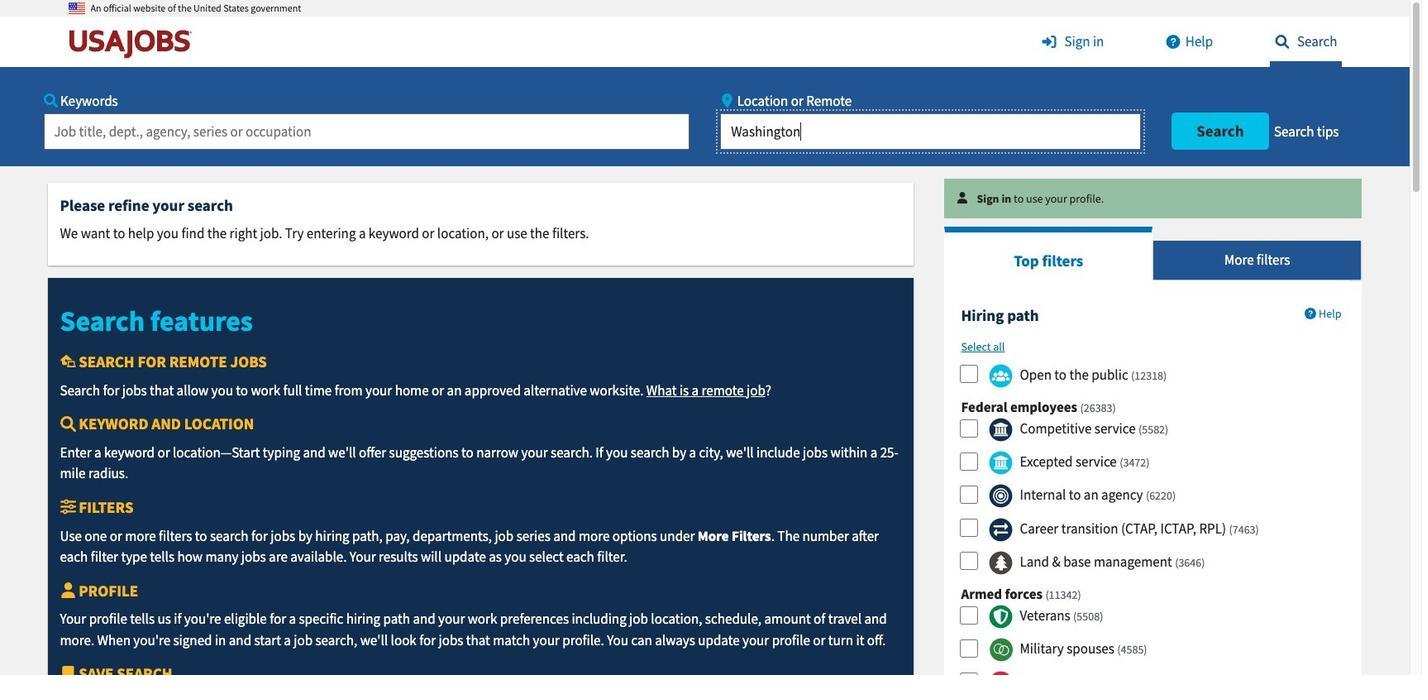 Task type: describe. For each thing, give the bounding box(es) containing it.
internal to an agency image
[[989, 484, 1013, 508]]

u.s. flag image
[[68, 0, 85, 17]]

open to the public image
[[989, 364, 1013, 388]]

hiring path help image
[[1306, 308, 1317, 319]]



Task type: vqa. For each thing, say whether or not it's contained in the screenshot.
Pay help image
no



Task type: locate. For each thing, give the bounding box(es) containing it.
City, state, zip, country or type remote text field
[[721, 113, 1141, 149]]

national guard & reserves image
[[989, 671, 1013, 675]]

competitive service image
[[989, 418, 1013, 442]]

Job title, dept., agency, series or occupation text field
[[43, 113, 690, 149]]

land & base management image
[[989, 551, 1013, 575]]

usajobs logo image
[[68, 29, 199, 59]]

veterans image
[[989, 605, 1013, 629]]

header element
[[0, 0, 1410, 166]]

tab list
[[945, 226, 1363, 281]]

excepted service image
[[989, 451, 1013, 475]]

military spouses image
[[989, 638, 1013, 662]]

career transition (ctap, ictap, rpl) image
[[989, 517, 1013, 541]]

main navigation element
[[0, 17, 1410, 166]]

job search image
[[1270, 35, 1295, 49]]

help image
[[1161, 35, 1186, 49]]



